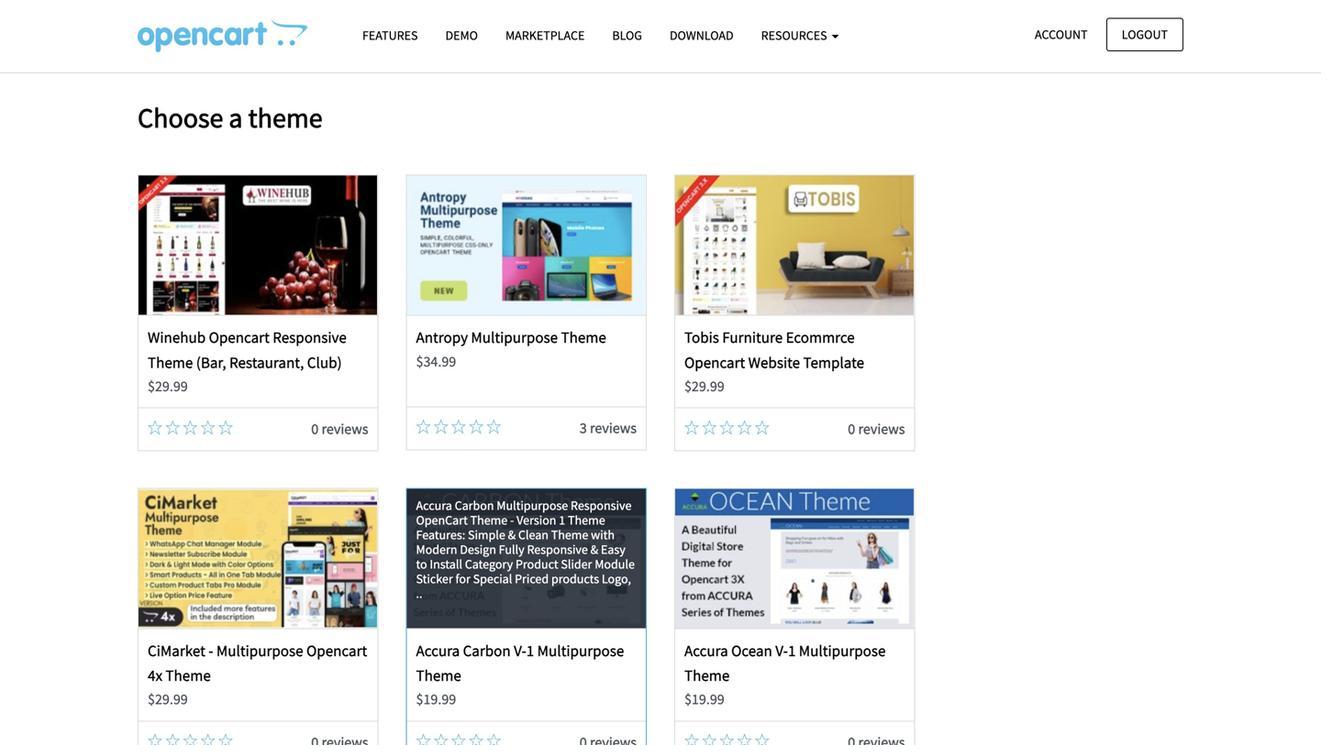 Task type: locate. For each thing, give the bounding box(es) containing it.
0 vertical spatial opencart
[[209, 328, 270, 347]]

opencart inside tobis furniture ecommrce opencart website template $29.99
[[684, 353, 745, 372]]

0 horizontal spatial 0 reviews
[[311, 420, 368, 439]]

0 horizontal spatial opencart
[[209, 328, 270, 347]]

2 $19.99 from the left
[[684, 691, 725, 709]]

reviews for winehub opencart responsive theme (bar, restaurant, club)
[[322, 420, 368, 439]]

accura left ocean
[[684, 642, 728, 661]]

1 horizontal spatial &
[[591, 542, 598, 558]]

..
[[416, 586, 423, 602]]

special
[[473, 571, 512, 587]]

3 reviews
[[580, 420, 637, 438]]

install
[[430, 556, 462, 573]]

0 reviews for winehub opencart responsive theme (bar, restaurant, club)
[[311, 420, 368, 439]]

& left easy
[[591, 542, 598, 558]]

logo,
[[602, 571, 631, 587]]

product
[[516, 556, 558, 573]]

opencart
[[416, 512, 468, 529]]

0 reviews down template
[[848, 420, 905, 439]]

opencart
[[209, 328, 270, 347], [684, 353, 745, 372], [306, 642, 367, 661]]

features:
[[416, 527, 465, 543]]

-
[[510, 512, 514, 529], [208, 642, 213, 661]]

0 horizontal spatial v-
[[514, 642, 526, 661]]

accura inside accura carbon v-1 multipurpose theme $19.99
[[416, 642, 460, 661]]

account link
[[1019, 18, 1103, 51]]

carbon down the 'special'
[[463, 642, 511, 661]]

- left version
[[510, 512, 514, 529]]

0
[[311, 420, 319, 439], [848, 420, 855, 439]]

winehub opencart responsive theme (bar, restaurant, club) $29.99
[[148, 328, 347, 396]]

1 0 reviews from the left
[[311, 420, 368, 439]]

v-
[[514, 642, 526, 661], [776, 642, 788, 661]]

&
[[508, 527, 516, 543], [591, 542, 598, 558]]

2 horizontal spatial opencart
[[684, 353, 745, 372]]

1 horizontal spatial 1
[[559, 512, 565, 529]]

7
[[580, 21, 587, 39]]

$19.99 down accura ocean v-1 multipurpose theme link
[[684, 691, 725, 709]]

accura carbon v-1 multipurpose theme image
[[407, 489, 646, 629]]

2 horizontal spatial 1
[[788, 642, 796, 661]]

carbon
[[455, 498, 494, 514], [463, 642, 511, 661]]

blog
[[612, 27, 642, 44]]

reviews down template
[[858, 420, 905, 439]]

0 vertical spatial -
[[510, 512, 514, 529]]

1 right ocean
[[788, 642, 796, 661]]

multipurpose inside accura ocean v-1 multipurpose theme $19.99
[[799, 642, 886, 661]]

1 vertical spatial carbon
[[463, 642, 511, 661]]

1
[[559, 512, 565, 529], [526, 642, 534, 661], [788, 642, 796, 661]]

0 down template
[[848, 420, 855, 439]]

theme inside accura carbon v-1 multipurpose theme $19.99
[[416, 667, 461, 686]]

0 reviews for tobis furniture ecommrce opencart website template
[[848, 420, 905, 439]]

0 horizontal spatial -
[[208, 642, 213, 661]]

club)
[[307, 353, 342, 372]]

& left clean
[[508, 527, 516, 543]]

1 vertical spatial opencart
[[684, 353, 745, 372]]

multipurpose
[[471, 328, 558, 347], [497, 498, 568, 514], [216, 642, 303, 661], [537, 642, 624, 661], [799, 642, 886, 661]]

1 v- from the left
[[514, 642, 526, 661]]

multipurpose right cimarket
[[216, 642, 303, 661]]

version
[[517, 512, 556, 529]]

0 vertical spatial carbon
[[455, 498, 494, 514]]

0 reviews down club)
[[311, 420, 368, 439]]

reviews
[[322, 21, 368, 39], [590, 21, 637, 39], [590, 420, 637, 438], [322, 420, 368, 439], [858, 420, 905, 439]]

multipurpose right antropy at the left top
[[471, 328, 558, 347]]

choose a theme
[[138, 101, 323, 135]]

multipurpose up clean
[[497, 498, 568, 514]]

$29.99 down tobis
[[684, 378, 725, 396]]

2 vertical spatial opencart
[[306, 642, 367, 661]]

$34.99
[[416, 353, 456, 371]]

1 right version
[[559, 512, 565, 529]]

$29.99 down 4x
[[148, 691, 188, 709]]

1 horizontal spatial 0 reviews
[[848, 420, 905, 439]]

0 vertical spatial responsive
[[273, 328, 347, 347]]

1 0 from the left
[[311, 420, 319, 439]]

v- inside accura carbon v-1 multipurpose theme $19.99
[[514, 642, 526, 661]]

download
[[670, 27, 734, 44]]

clean
[[518, 527, 549, 543]]

7 reviews
[[580, 21, 637, 39]]

reviews down club)
[[322, 420, 368, 439]]

accura for accura carbon v-1 multipurpose theme
[[416, 642, 460, 661]]

$19.99 inside accura ocean v-1 multipurpose theme $19.99
[[684, 691, 725, 709]]

reviews right 3 at left
[[590, 420, 637, 438]]

0 horizontal spatial 0
[[311, 420, 319, 439]]

1 vertical spatial responsive
[[571, 498, 632, 514]]

0 horizontal spatial 1
[[526, 642, 534, 661]]

winehub opencart responsive theme (bar, restaurant, club) link
[[148, 328, 347, 372]]

reviews for tobis furniture ecommrce opencart website template
[[858, 420, 905, 439]]

$29.99
[[148, 378, 188, 396], [684, 378, 725, 396], [148, 691, 188, 709]]

accura
[[416, 498, 452, 514], [416, 642, 460, 661], [684, 642, 728, 661]]

v- down priced
[[514, 642, 526, 661]]

theme inside accura ocean v-1 multipurpose theme $19.99
[[684, 667, 730, 686]]

1 down priced
[[526, 642, 534, 661]]

logout link
[[1106, 18, 1184, 51]]

tobis furniture ecommrce opencart website template link
[[684, 328, 864, 372]]

411
[[297, 21, 319, 39]]

1 $19.99 from the left
[[416, 691, 456, 709]]

1 inside accura ocean v-1 multipurpose theme $19.99
[[788, 642, 796, 661]]

- inside cimarket - multipurpose opencart 4x theme $29.99
[[208, 642, 213, 661]]

$29.99 inside cimarket - multipurpose opencart 4x theme $29.99
[[148, 691, 188, 709]]

v- inside accura ocean v-1 multipurpose theme $19.99
[[776, 642, 788, 661]]

star light o image
[[684, 20, 699, 35], [702, 20, 717, 35], [720, 20, 734, 35], [148, 21, 162, 36], [201, 21, 215, 36], [416, 21, 431, 36], [451, 21, 466, 36], [451, 420, 466, 435], [487, 420, 501, 435], [165, 421, 180, 436], [183, 421, 198, 436], [201, 421, 215, 436], [702, 421, 717, 436], [720, 421, 734, 436], [737, 421, 752, 436], [755, 421, 770, 436], [148, 734, 162, 746], [165, 734, 180, 746], [201, 734, 215, 746], [416, 734, 431, 746], [434, 734, 448, 746], [451, 734, 466, 746], [702, 734, 717, 746], [737, 734, 752, 746], [755, 734, 770, 746]]

accura ocean v-1 multipurpose theme image
[[676, 489, 914, 629]]

a
[[229, 101, 243, 135]]

simple
[[468, 527, 505, 543]]

demo
[[445, 27, 478, 44]]

accura inside accura ocean v-1 multipurpose theme $19.99
[[684, 642, 728, 661]]

- right cimarket
[[208, 642, 213, 661]]

furniture
[[722, 328, 783, 347]]

theme inside the winehub opencart responsive theme (bar, restaurant, club) $29.99
[[148, 353, 193, 372]]

carbon inside accura carbon v-1 multipurpose theme $19.99
[[463, 642, 511, 661]]

antropy multipurpose theme $34.99
[[416, 328, 606, 371]]

411 reviews
[[297, 21, 368, 39]]

2 0 from the left
[[848, 420, 855, 439]]

ocean
[[731, 642, 772, 661]]

cimarket - multipurpose opencart 4x theme $29.99
[[148, 642, 367, 709]]

0 horizontal spatial $19.99
[[416, 691, 456, 709]]

2 0 reviews from the left
[[848, 420, 905, 439]]

3
[[580, 420, 587, 438]]

accura for accura ocean v-1 multipurpose theme
[[684, 642, 728, 661]]

$19.99
[[416, 691, 456, 709], [684, 691, 725, 709]]

1 horizontal spatial v-
[[776, 642, 788, 661]]

star light o image
[[165, 21, 180, 36], [183, 21, 198, 36], [434, 21, 448, 36], [469, 21, 484, 36], [416, 420, 431, 435], [434, 420, 448, 435], [469, 420, 484, 435], [148, 421, 162, 436], [218, 421, 233, 436], [684, 421, 699, 436], [183, 734, 198, 746], [218, 734, 233, 746], [469, 734, 484, 746], [487, 734, 501, 746], [684, 734, 699, 746], [720, 734, 734, 746]]

v- right ocean
[[776, 642, 788, 661]]

accura down ..
[[416, 642, 460, 661]]

$29.99 down winehub
[[148, 378, 188, 396]]

$29.99 inside tobis furniture ecommrce opencart website template $29.99
[[684, 378, 725, 396]]

accura up features:
[[416, 498, 452, 514]]

accura carbon v-1 multipurpose theme $19.99
[[416, 642, 624, 709]]

demo link
[[432, 19, 492, 51]]

carbon inside accura carbon multipurpose responsive opencart theme - version 1 theme features: simple & clean theme with modern design fully responsive & easy to install category product slider module sticker for special priced products logo, ..
[[455, 498, 494, 514]]

1 horizontal spatial -
[[510, 512, 514, 529]]

0 horizontal spatial &
[[508, 527, 516, 543]]

1 horizontal spatial opencart
[[306, 642, 367, 661]]

$19.99 down accura carbon v-1 multipurpose theme link
[[416, 691, 456, 709]]

$29.99 for tobis furniture ecommrce opencart website template
[[684, 378, 725, 396]]

carbon up simple
[[455, 498, 494, 514]]

$29.99 for cimarket - multipurpose opencart 4x theme
[[148, 691, 188, 709]]

multipurpose inside accura carbon v-1 multipurpose theme $19.99
[[537, 642, 624, 661]]

$19.99 inside accura carbon v-1 multipurpose theme $19.99
[[416, 691, 456, 709]]

theme inside antropy multipurpose theme $34.99
[[561, 328, 606, 347]]

multipurpose right ocean
[[799, 642, 886, 661]]

1 horizontal spatial 0
[[848, 420, 855, 439]]

multipurpose down products
[[537, 642, 624, 661]]

1 vertical spatial -
[[208, 642, 213, 661]]

theme
[[561, 328, 606, 347], [148, 353, 193, 372], [470, 512, 508, 529], [568, 512, 605, 529], [551, 527, 588, 543], [166, 667, 211, 686], [416, 667, 461, 686], [684, 667, 730, 686]]

features link
[[349, 19, 432, 51]]

features
[[362, 27, 418, 44]]

1 horizontal spatial $19.99
[[684, 691, 725, 709]]

accura carbon multipurpose responsive opencart theme - version 1 theme features: simple & clean theme with modern design fully responsive & easy to install category product slider module sticker for special priced products logo, .. link
[[407, 489, 646, 629]]

opencart inside cimarket - multipurpose opencart 4x theme $29.99
[[306, 642, 367, 661]]

1 inside accura carbon v-1 multipurpose theme $19.99
[[526, 642, 534, 661]]

marketplace
[[506, 27, 585, 44]]

1 for accura carbon v-1 multipurpose theme
[[526, 642, 534, 661]]

0 reviews
[[311, 420, 368, 439], [848, 420, 905, 439]]

2 v- from the left
[[776, 642, 788, 661]]

0 down club)
[[311, 420, 319, 439]]

responsive
[[273, 328, 347, 347], [571, 498, 632, 514], [527, 542, 588, 558]]

reviews for antropy multipurpose theme
[[590, 420, 637, 438]]

cimarket - multipurpose opencart 4x theme image
[[139, 489, 377, 629]]

easy
[[601, 542, 626, 558]]

restaurant,
[[229, 353, 304, 372]]

$19.99 for accura ocean v-1 multipurpose theme
[[684, 691, 725, 709]]

2 vertical spatial responsive
[[527, 542, 588, 558]]

v- for ocean
[[776, 642, 788, 661]]



Task type: vqa. For each thing, say whether or not it's contained in the screenshot.


Task type: describe. For each thing, give the bounding box(es) containing it.
resources link
[[747, 19, 853, 51]]

cimarket
[[148, 642, 205, 661]]

website
[[748, 353, 800, 372]]

responsive inside the winehub opencart responsive theme (bar, restaurant, club) $29.99
[[273, 328, 347, 347]]

choose
[[138, 101, 223, 135]]

winehub opencart responsive theme (bar, restaurant, club) image
[[139, 176, 377, 315]]

accura carbon v-1 multipurpose theme link
[[416, 642, 624, 686]]

template
[[803, 353, 864, 372]]

tobis
[[684, 328, 719, 347]]

design
[[460, 542, 496, 558]]

multipurpose inside cimarket - multipurpose opencart 4x theme $29.99
[[216, 642, 303, 661]]

1 for accura ocean v-1 multipurpose theme
[[788, 642, 796, 661]]

opencart inside the winehub opencart responsive theme (bar, restaurant, club) $29.99
[[209, 328, 270, 347]]

opencart - downloads image
[[138, 19, 307, 52]]

products
[[551, 571, 599, 587]]

category
[[465, 556, 513, 573]]

1 inside accura carbon multipurpose responsive opencart theme - version 1 theme features: simple & clean theme with modern design fully responsive & easy to install category product slider module sticker for special priced products logo, ..
[[559, 512, 565, 529]]

to
[[416, 556, 427, 573]]

theme
[[248, 101, 323, 135]]

opencart for cimarket - multipurpose opencart 4x theme
[[306, 642, 367, 661]]

theme inside cimarket - multipurpose opencart 4x theme $29.99
[[166, 667, 211, 686]]

tobis furniture ecommrce opencart website template $29.99
[[684, 328, 864, 396]]

account
[[1035, 26, 1088, 43]]

- inside accura carbon multipurpose responsive opencart theme - version 1 theme features: simple & clean theme with modern design fully responsive & easy to install category product slider module sticker for special priced products logo, ..
[[510, 512, 514, 529]]

modern
[[416, 542, 457, 558]]

marketplace link
[[492, 19, 599, 51]]

accura inside accura carbon multipurpose responsive opencart theme - version 1 theme features: simple & clean theme with modern design fully responsive & easy to install category product slider module sticker for special priced products logo, ..
[[416, 498, 452, 514]]

multipurpose inside accura carbon multipurpose responsive opencart theme - version 1 theme features: simple & clean theme with modern design fully responsive & easy to install category product slider module sticker for special priced products logo, ..
[[497, 498, 568, 514]]

blog link
[[599, 19, 656, 51]]

multipurpose inside antropy multipurpose theme $34.99
[[471, 328, 558, 347]]

4x
[[148, 667, 162, 686]]

0 for template
[[848, 420, 855, 439]]

accura carbon multipurpose responsive opencart theme - version 1 theme features: simple & clean theme with modern design fully responsive & easy to install category product slider module sticker for special priced products logo, ..
[[416, 498, 635, 602]]

with
[[591, 527, 615, 543]]

tobis furniture ecommrce opencart website template image
[[676, 176, 914, 315]]

antropy
[[416, 328, 468, 347]]

carbon for multipurpose
[[455, 498, 494, 514]]

logout
[[1122, 26, 1168, 43]]

priced
[[515, 571, 549, 587]]

cimarket - multipurpose opencart 4x theme link
[[148, 642, 367, 686]]

v- for carbon
[[514, 642, 526, 661]]

for
[[456, 571, 471, 587]]

resources
[[761, 27, 830, 44]]

antropy multipurpose theme image
[[407, 176, 646, 315]]

$29.99 inside the winehub opencart responsive theme (bar, restaurant, club) $29.99
[[148, 378, 188, 396]]

opencart for tobis furniture ecommrce opencart website template
[[684, 353, 745, 372]]

accura ocean v-1 multipurpose theme link
[[684, 642, 886, 686]]

module
[[595, 556, 635, 573]]

reviews right "411"
[[322, 21, 368, 39]]

accura ocean v-1 multipurpose theme $19.99
[[684, 642, 886, 709]]

ecommrce
[[786, 328, 855, 347]]

download link
[[656, 19, 747, 51]]

slider
[[561, 556, 592, 573]]

winehub
[[148, 328, 206, 347]]

sticker
[[416, 571, 453, 587]]

fully
[[499, 542, 525, 558]]

reviews right 7
[[590, 21, 637, 39]]

carbon for v-
[[463, 642, 511, 661]]

0 for restaurant,
[[311, 420, 319, 439]]

antropy multipurpose theme link
[[416, 328, 606, 347]]

(bar,
[[196, 353, 226, 372]]

$19.99 for accura carbon v-1 multipurpose theme
[[416, 691, 456, 709]]



